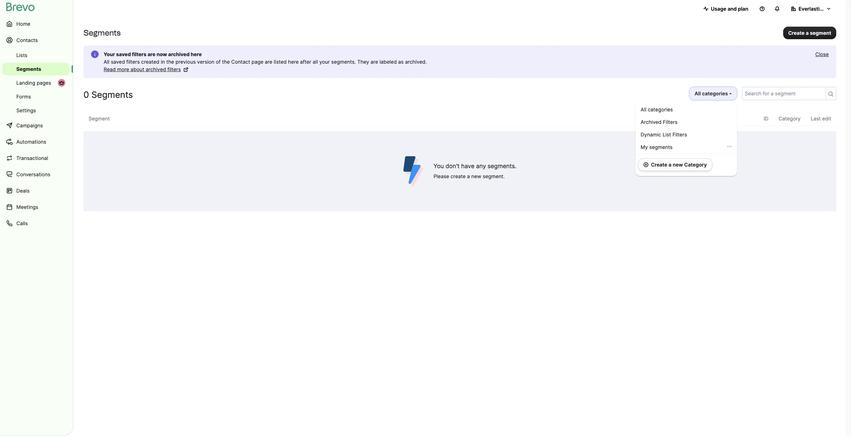 Task type: describe. For each thing, give the bounding box(es) containing it.
all inside your saved filters are now archived here all saved filters created in the previous version of the contact page are listed here after all your segments. they are labeled as archived.
[[104, 59, 109, 65]]

segments inside segments link
[[16, 66, 41, 72]]

search image
[[829, 92, 834, 97]]

they
[[358, 59, 369, 65]]

any
[[476, 163, 486, 170]]

create
[[451, 173, 466, 180]]

search button
[[826, 88, 837, 100]]

0 vertical spatial filters
[[132, 51, 147, 58]]

a for segment
[[806, 30, 809, 36]]

0 horizontal spatial categories
[[648, 107, 673, 113]]

segment
[[89, 116, 110, 122]]

everlasting ethereal button
[[787, 3, 848, 15]]

home
[[16, 21, 30, 27]]

now
[[157, 51, 167, 58]]

created
[[141, 59, 159, 65]]

last
[[811, 116, 821, 122]]

previous
[[176, 59, 196, 65]]

lists
[[16, 52, 27, 58]]

of
[[216, 59, 221, 65]]

you don't have any segments.
[[434, 163, 517, 170]]

after
[[300, 59, 312, 65]]

meetings
[[16, 204, 38, 211]]

forms link
[[3, 91, 69, 103]]

1 the from the left
[[166, 59, 174, 65]]

categories inside button
[[703, 91, 728, 97]]

create a segment button
[[784, 27, 837, 39]]

1 vertical spatial here
[[288, 59, 299, 65]]

1 horizontal spatial all
[[641, 107, 647, 113]]

contact
[[231, 59, 250, 65]]

deals link
[[3, 184, 69, 199]]

your saved filters are now archived here all saved filters created in the previous version of the contact page are listed here after all your segments. they are labeled as archived.
[[104, 51, 427, 65]]

conversations
[[16, 172, 50, 178]]

0 horizontal spatial all categories
[[641, 107, 673, 113]]

segments. inside your saved filters are now archived here all saved filters created in the previous version of the contact page are listed here after all your segments. they are labeled as archived.
[[331, 59, 356, 65]]

0 vertical spatial saved
[[116, 51, 131, 58]]

1 vertical spatial filters
[[673, 132, 687, 138]]

all categories button
[[690, 87, 738, 100]]

0 vertical spatial here
[[191, 51, 202, 58]]

please
[[434, 173, 449, 180]]

create for create a segment
[[789, 30, 805, 36]]

segments
[[650, 144, 673, 151]]

home link
[[3, 16, 69, 31]]

create a segment
[[789, 30, 832, 36]]

2 vertical spatial a
[[467, 173, 470, 180]]

automations link
[[3, 134, 69, 150]]

close
[[816, 51, 829, 58]]

landing pages
[[16, 80, 51, 86]]

version
[[197, 59, 215, 65]]

you
[[434, 163, 444, 170]]

a for new
[[669, 162, 672, 168]]

campaigns
[[16, 123, 43, 129]]

dynamic
[[641, 132, 662, 138]]

archived inside your saved filters are now archived here all saved filters created in the previous version of the contact page are listed here after all your segments. they are labeled as archived.
[[168, 51, 190, 58]]

your
[[104, 51, 115, 58]]

landing
[[16, 80, 35, 86]]

lists link
[[3, 49, 69, 62]]

transactional
[[16, 155, 48, 162]]

listed
[[274, 59, 287, 65]]

usage and plan button
[[699, 3, 754, 15]]

more
[[117, 66, 129, 73]]

0 vertical spatial filters
[[663, 119, 678, 125]]

2 vertical spatial segments
[[92, 90, 133, 100]]

last edit
[[811, 116, 832, 122]]

transactional link
[[3, 151, 69, 166]]

don't
[[446, 163, 460, 170]]

forms
[[16, 94, 31, 100]]

close link
[[816, 51, 829, 58]]

Search for a segment search field
[[743, 87, 824, 100]]

please create a new segment.
[[434, 173, 505, 180]]

1 horizontal spatial segments.
[[488, 163, 517, 170]]

contacts link
[[3, 33, 69, 48]]



Task type: locate. For each thing, give the bounding box(es) containing it.
create for create a new category
[[651, 162, 668, 168]]

as
[[398, 59, 404, 65]]

conversations link
[[3, 167, 69, 182]]

segments
[[84, 28, 121, 37], [16, 66, 41, 72], [92, 90, 133, 100]]

all categories inside button
[[695, 91, 728, 97]]

segments. up 'segment.'
[[488, 163, 517, 170]]

2 horizontal spatial a
[[806, 30, 809, 36]]

categories
[[703, 91, 728, 97], [648, 107, 673, 113]]

saved up more
[[111, 59, 125, 65]]

1 vertical spatial create
[[651, 162, 668, 168]]

all inside button
[[695, 91, 701, 97]]

meetings link
[[3, 200, 69, 215]]

and
[[728, 6, 737, 12]]

archived
[[168, 51, 190, 58], [146, 66, 166, 73]]

category inside "button"
[[685, 162, 707, 168]]

read more about archived filters
[[104, 66, 181, 73]]

my segments
[[641, 144, 673, 151]]

read more about archived filters link
[[104, 66, 189, 73]]

2 horizontal spatial are
[[371, 59, 378, 65]]

archived filters
[[641, 119, 678, 125]]

have
[[462, 163, 475, 170]]

0 vertical spatial create
[[789, 30, 805, 36]]

new
[[673, 162, 683, 168], [472, 173, 482, 180]]

0 horizontal spatial a
[[467, 173, 470, 180]]

create a new category
[[651, 162, 707, 168]]

the right of
[[222, 59, 230, 65]]

1 horizontal spatial create
[[789, 30, 805, 36]]

your
[[320, 59, 330, 65]]

dynamic list filters
[[641, 132, 687, 138]]

are right page
[[265, 59, 273, 65]]

all categories
[[695, 91, 728, 97], [641, 107, 673, 113]]

2 vertical spatial filters
[[168, 66, 181, 73]]

usage and plan
[[711, 6, 749, 12]]

are up created
[[148, 51, 156, 58]]

new inside "button"
[[673, 162, 683, 168]]

0 vertical spatial segments.
[[331, 59, 356, 65]]

create inside button
[[789, 30, 805, 36]]

settings
[[16, 107, 36, 114]]

archived
[[641, 119, 662, 125]]

here up version
[[191, 51, 202, 58]]

0 horizontal spatial here
[[191, 51, 202, 58]]

filters
[[132, 51, 147, 58], [126, 59, 140, 65], [168, 66, 181, 73]]

labeled
[[380, 59, 397, 65]]

edit
[[823, 116, 832, 122]]

a down segments
[[669, 162, 672, 168]]

0 horizontal spatial all
[[104, 59, 109, 65]]

page
[[252, 59, 264, 65]]

automations
[[16, 139, 46, 145]]

0 vertical spatial categories
[[703, 91, 728, 97]]

a inside create a segment button
[[806, 30, 809, 36]]

calls
[[16, 221, 28, 227]]

in
[[161, 59, 165, 65]]

0 vertical spatial archived
[[168, 51, 190, 58]]

1 vertical spatial category
[[685, 162, 707, 168]]

1 vertical spatial all categories
[[641, 107, 673, 113]]

campaigns link
[[3, 118, 69, 133]]

1 horizontal spatial archived
[[168, 51, 190, 58]]

1 horizontal spatial all categories
[[695, 91, 728, 97]]

read
[[104, 66, 116, 73]]

create
[[789, 30, 805, 36], [651, 162, 668, 168]]

0 horizontal spatial archived
[[146, 66, 166, 73]]

segments link
[[3, 63, 69, 75]]

left___rvooi image
[[59, 80, 64, 85]]

here left after
[[288, 59, 299, 65]]

a
[[806, 30, 809, 36], [669, 162, 672, 168], [467, 173, 470, 180]]

1 horizontal spatial new
[[673, 162, 683, 168]]

archived down created
[[146, 66, 166, 73]]

1 horizontal spatial a
[[669, 162, 672, 168]]

1 vertical spatial all
[[695, 91, 701, 97]]

archived.
[[405, 59, 427, 65]]

1 vertical spatial filters
[[126, 59, 140, 65]]

segments up your
[[84, 28, 121, 37]]

0 vertical spatial a
[[806, 30, 809, 36]]

all
[[104, 59, 109, 65], [695, 91, 701, 97], [641, 107, 647, 113]]

1 horizontal spatial here
[[288, 59, 299, 65]]

calls link
[[3, 216, 69, 231]]

archived up previous
[[168, 51, 190, 58]]

0 horizontal spatial new
[[472, 173, 482, 180]]

everlasting
[[799, 6, 826, 12]]

category
[[779, 116, 801, 122], [685, 162, 707, 168]]

1 vertical spatial new
[[472, 173, 482, 180]]

landing pages link
[[3, 77, 69, 89]]

create down segments
[[651, 162, 668, 168]]

1 vertical spatial archived
[[146, 66, 166, 73]]

segment.
[[483, 173, 505, 180]]

1 horizontal spatial category
[[779, 116, 801, 122]]

all
[[313, 59, 318, 65]]

ethereal
[[828, 6, 848, 12]]

1 horizontal spatial the
[[222, 59, 230, 65]]

saved
[[116, 51, 131, 58], [111, 59, 125, 65]]

saved right your
[[116, 51, 131, 58]]

segment
[[810, 30, 832, 36]]

the right in on the left top
[[166, 59, 174, 65]]

1 vertical spatial segments
[[16, 66, 41, 72]]

filters up about
[[126, 59, 140, 65]]

1 vertical spatial a
[[669, 162, 672, 168]]

create left segment
[[789, 30, 805, 36]]

0 vertical spatial category
[[779, 116, 801, 122]]

settings link
[[3, 104, 69, 117]]

1 vertical spatial categories
[[648, 107, 673, 113]]

0 horizontal spatial are
[[148, 51, 156, 58]]

1 horizontal spatial categories
[[703, 91, 728, 97]]

alert
[[84, 46, 837, 78]]

segments. right your
[[331, 59, 356, 65]]

contacts
[[16, 37, 38, 43]]

pages
[[37, 80, 51, 86]]

filters right list
[[673, 132, 687, 138]]

filters up created
[[132, 51, 147, 58]]

0 vertical spatial all
[[104, 59, 109, 65]]

id
[[764, 116, 769, 122]]

are
[[148, 51, 156, 58], [265, 59, 273, 65], [371, 59, 378, 65]]

0 vertical spatial segments
[[84, 28, 121, 37]]

about
[[131, 66, 144, 73]]

list
[[663, 132, 672, 138]]

the
[[166, 59, 174, 65], [222, 59, 230, 65]]

0 segments
[[84, 90, 133, 100]]

filters down previous
[[168, 66, 181, 73]]

0 vertical spatial all categories
[[695, 91, 728, 97]]

0 horizontal spatial category
[[685, 162, 707, 168]]

segments.
[[331, 59, 356, 65], [488, 163, 517, 170]]

1 horizontal spatial are
[[265, 59, 273, 65]]

2 vertical spatial all
[[641, 107, 647, 113]]

plan
[[738, 6, 749, 12]]

segments up landing on the top left of page
[[16, 66, 41, 72]]

my
[[641, 144, 648, 151]]

deals
[[16, 188, 30, 194]]

2 the from the left
[[222, 59, 230, 65]]

a left segment
[[806, 30, 809, 36]]

alert containing your saved filters are now archived here
[[84, 46, 837, 78]]

here
[[191, 51, 202, 58], [288, 59, 299, 65]]

are right they
[[371, 59, 378, 65]]

segments down the read at the top of page
[[92, 90, 133, 100]]

1 vertical spatial saved
[[111, 59, 125, 65]]

1 vertical spatial segments.
[[488, 163, 517, 170]]

2 horizontal spatial all
[[695, 91, 701, 97]]

a down have
[[467, 173, 470, 180]]

usage
[[711, 6, 727, 12]]

a inside create a new category "button"
[[669, 162, 672, 168]]

0 horizontal spatial segments.
[[331, 59, 356, 65]]

filters up list
[[663, 119, 678, 125]]

create a new category button
[[639, 159, 713, 171]]

0 horizontal spatial create
[[651, 162, 668, 168]]

0
[[84, 90, 89, 100]]

create inside "button"
[[651, 162, 668, 168]]

0 horizontal spatial the
[[166, 59, 174, 65]]

0 vertical spatial new
[[673, 162, 683, 168]]

everlasting ethereal
[[799, 6, 848, 12]]



Task type: vqa. For each thing, say whether or not it's contained in the screenshot.
right campaign
no



